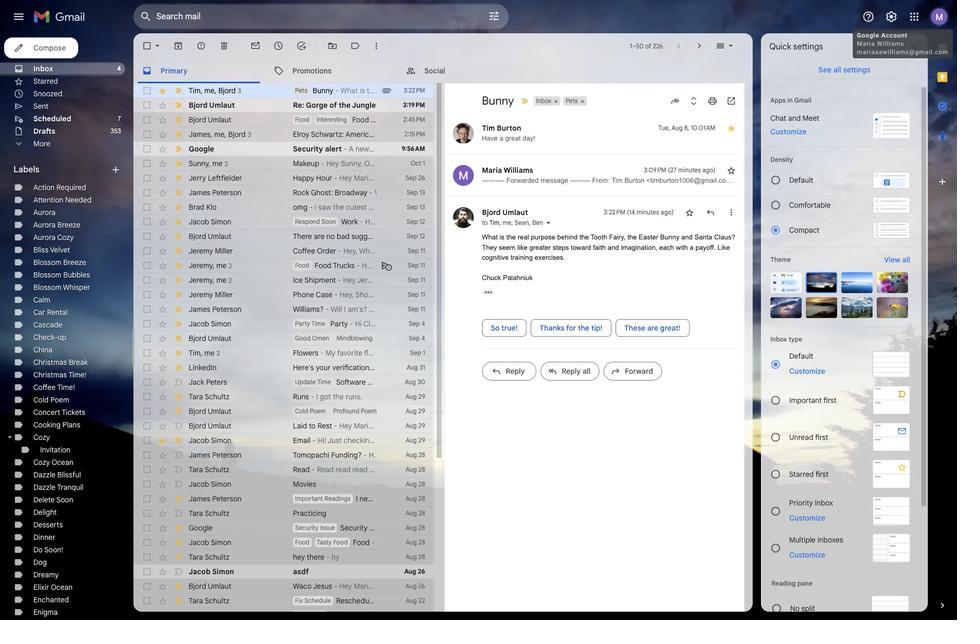 Task type: locate. For each thing, give the bounding box(es) containing it.
need
[[360, 495, 376, 504]]

first up unread first
[[823, 396, 837, 405]]

elixir
[[33, 583, 49, 593]]

1 horizontal spatial update
[[367, 378, 392, 387]]

cold inside bjord umlaut 'row'
[[295, 408, 308, 415]]

11 for coffee order -
[[420, 247, 425, 255]]

theme element
[[770, 255, 791, 265]]

1 horizontal spatial 3:22 pm
[[604, 208, 625, 216]]

0 vertical spatial not starred checkbox
[[726, 165, 736, 176]]

not starred checkbox up santa
[[684, 207, 695, 218]]

1 vertical spatial 12
[[419, 232, 425, 240]]

1 tara from the top
[[189, 392, 203, 402]]

1 up 31
[[423, 349, 425, 357]]

time inside update time software update
[[317, 378, 331, 386]]

1 christmas from the top
[[33, 358, 67, 367]]

james peterson for rock ghost: broadway
[[189, 188, 242, 198]]

1 vertical spatial ago)
[[661, 208, 674, 216]]

a left "book"
[[378, 495, 382, 504]]

jacob simon for 4th "row" from the bottom of the bunny main content
[[189, 568, 234, 577]]

check-
[[33, 333, 58, 342]]

up
[[58, 333, 66, 342]]

customize down multiple
[[789, 551, 825, 560]]

row containing linkedin
[[133, 361, 433, 375]]

3 inside tim , me , bjord 3
[[238, 87, 241, 95]]

starred for the starred link
[[33, 77, 58, 86]]

update down "code"
[[367, 378, 392, 387]]

0 horizontal spatial cold poem
[[33, 396, 69, 405]]

would
[[369, 305, 389, 314]]

1 horizontal spatial important
[[789, 396, 822, 405]]

tim up what on the top
[[489, 219, 499, 227]]

quick settings element
[[769, 42, 823, 60]]

8, inside cell
[[684, 124, 689, 132]]

ocean up dazzle blissful link
[[52, 458, 73, 468]]

not starred image
[[684, 207, 695, 218]]

pets inside pets bunny -
[[295, 87, 307, 94]]

aurora breeze link
[[33, 220, 80, 230]]

the up interesting
[[339, 101, 351, 110]]

4 schultz from the top
[[205, 553, 229, 562]]

1 vertical spatial pets
[[566, 97, 578, 105]]

1 horizontal spatial read
[[317, 465, 334, 475]]

8 aug 28 from the top
[[406, 554, 425, 561]]

coffee for coffee time!
[[33, 383, 56, 392]]

<timburton1006@gmail.com>
[[646, 177, 735, 185]]

bliss
[[33, 246, 48, 255]]

0 horizontal spatial poem
[[50, 396, 69, 405]]

social
[[424, 66, 445, 75]]

cooking
[[33, 421, 61, 430]]

13 up day
[[419, 189, 425, 197]]

0 vertical spatial are
[[314, 232, 325, 241]]

2 horizontal spatial williams
[[924, 177, 949, 185]]

aurora for aurora cozy
[[33, 233, 55, 242]]

jacob simon for 6th "row" from the bottom
[[189, 538, 231, 548]]

time inside party time party -
[[311, 320, 325, 328]]

2 blossom from the top
[[33, 271, 61, 280]]

Not starred checkbox
[[726, 165, 736, 176], [684, 207, 695, 218]]

security for issue
[[295, 524, 319, 532]]

2 vertical spatial blossom
[[33, 283, 61, 292]]

cold poem inside labels navigation
[[33, 396, 69, 405]]

cold up concert at the left of the page
[[33, 396, 49, 405]]

3 aurora from the top
[[33, 233, 55, 242]]

umlaut for 33th "row" from the bottom
[[208, 115, 231, 125]]

5 11 from the top
[[420, 305, 425, 313]]

james for tomopachi funding?
[[189, 451, 210, 460]]

tab list containing primary
[[133, 58, 753, 83]]

0 vertical spatial williams
[[877, 40, 904, 47]]

sep 11 for williams? - will i am's? would i be's?
[[408, 305, 425, 313]]

hy
[[332, 553, 339, 562]]

1 horizontal spatial 3
[[248, 131, 251, 138]]

0 horizontal spatial party
[[295, 320, 310, 328]]

1 13 from the top
[[419, 189, 425, 197]]

0 horizontal spatial cold
[[33, 396, 49, 405]]

customize down chat
[[770, 127, 806, 137]]

checking
[[344, 436, 374, 446]]

readings
[[325, 495, 351, 503]]

sep 12 for bjord umlaut
[[407, 232, 425, 240]]

pets button
[[563, 96, 579, 106]]

1 row from the top
[[133, 83, 433, 98]]

trucks
[[333, 261, 355, 271]]

2 peterson from the top
[[212, 305, 242, 314]]

food food trucks -
[[295, 261, 362, 271]]

maria down support icon
[[857, 40, 875, 47]]

blossom down blossom breeze
[[33, 271, 61, 280]]

delete image
[[219, 41, 229, 51]]

christmas up 'coffee time!' link
[[33, 371, 67, 380]]

26 for jacob simon
[[418, 568, 425, 576]]

31 row from the top
[[133, 550, 433, 565]]

2 sep 13 from the top
[[407, 203, 425, 211]]

tara for practicing
[[189, 509, 203, 519]]

0 horizontal spatial a
[[378, 495, 382, 504]]

1 sep 11 from the top
[[408, 247, 425, 255]]

claus?
[[714, 234, 735, 241]]

sep 12
[[407, 218, 425, 226], [407, 232, 425, 240]]

labels navigation
[[0, 33, 133, 621]]

attention
[[33, 195, 63, 205]]

2:15 pm
[[404, 130, 425, 138]]

3 inside james , me , bjord 3
[[248, 131, 251, 138]]

coffee down there
[[293, 247, 315, 256]]

1 dazzle from the top
[[33, 471, 55, 480]]

1 horizontal spatial soon
[[321, 218, 336, 226]]

4 sep 11 from the top
[[408, 291, 425, 299]]

important up unread first
[[789, 396, 822, 405]]

1 horizontal spatial alert
[[369, 524, 385, 533]]

report spam image
[[196, 41, 206, 51]]

0 horizontal spatial not starred checkbox
[[684, 207, 695, 218]]

2 horizontal spatial a
[[690, 244, 694, 252]]

bjord
[[218, 86, 236, 95], [189, 101, 207, 110], [189, 115, 206, 125], [228, 130, 246, 139], [482, 208, 501, 217], [189, 232, 206, 241], [189, 334, 206, 344], [189, 407, 206, 416], [189, 422, 206, 431], [189, 582, 206, 592]]

main menu image
[[13, 10, 25, 23]]

1 horizontal spatial minutes
[[678, 166, 701, 174]]

jacob
[[189, 217, 209, 227], [189, 320, 209, 329], [189, 436, 209, 446], [385, 436, 405, 446], [189, 480, 209, 489], [189, 538, 209, 548], [189, 568, 210, 577]]

30 row from the top
[[133, 536, 433, 550]]

are inside "link"
[[314, 232, 325, 241]]

1 jeremy from the top
[[189, 247, 213, 256]]

jeremy , me 2
[[189, 261, 232, 270], [189, 275, 232, 285]]

3 sep 11 from the top
[[408, 276, 425, 284]]

28
[[418, 451, 425, 459], [418, 466, 425, 474], [418, 481, 425, 488], [418, 495, 425, 503], [418, 510, 425, 518], [418, 524, 425, 532], [418, 539, 425, 547], [418, 554, 425, 561]]

software
[[336, 378, 366, 387]]

3 aug 29 from the top
[[405, 422, 425, 430]]

first right unread
[[815, 433, 828, 442]]

3 29 from the top
[[418, 422, 425, 430]]

simon for 10th "row" from the top
[[211, 217, 231, 227]]

0 vertical spatial all
[[833, 65, 841, 75]]

i left be's?
[[391, 305, 393, 314]]

jungle
[[352, 101, 376, 110]]

settings right see
[[843, 65, 870, 75]]

pets right the "inbox" 'button'
[[566, 97, 578, 105]]

0 vertical spatial important
[[789, 396, 822, 405]]

1 vertical spatial not starred checkbox
[[684, 207, 695, 218]]

security down practicing
[[295, 524, 319, 532]]

0 horizontal spatial 8,
[[684, 124, 689, 132]]

13 row from the top
[[133, 259, 433, 273]]

pets for pets
[[566, 97, 578, 105]]

3:22 pm (14 minutes ago) cell
[[604, 207, 674, 218]]

interesting
[[317, 116, 347, 124]]

1 horizontal spatial settings
[[843, 65, 870, 75]]

0 horizontal spatial read
[[336, 465, 351, 475]]

2 for ice shipment -
[[229, 277, 232, 284]]

0 horizontal spatial ago)
[[661, 208, 674, 216]]

food inside food food trucks -
[[295, 262, 309, 269]]

minutes inside cell
[[637, 208, 659, 216]]

0 horizontal spatial soon
[[56, 496, 73, 505]]

to inside list
[[482, 219, 488, 227]]

blossom up 'calm' link
[[33, 283, 61, 292]]

customize for priority inbox
[[789, 514, 825, 523]]

4 jacob simon from the top
[[189, 480, 231, 489]]

umlaut inside list
[[502, 208, 528, 217]]

tue, right date:
[[755, 177, 769, 185]]

Starred checkbox
[[726, 123, 736, 133]]

cooking plans link
[[33, 421, 80, 430]]

aug 29 for laid to rest -
[[405, 422, 425, 430]]

important up practicing
[[295, 495, 323, 503]]

(27
[[668, 166, 677, 174]]

all inside button
[[902, 255, 910, 265]]

sep 4 inside "row"
[[409, 320, 425, 328]]

3 tara from the top
[[189, 509, 203, 519]]

the up imagination,
[[627, 234, 637, 241]]

3:09 pm (27 minutes ago) cell
[[644, 165, 715, 176]]

2 christmas from the top
[[33, 371, 67, 380]]

2 vertical spatial 26
[[418, 583, 425, 591]]

james for rock ghost: broadway
[[189, 188, 210, 198]]

customize button down priority inbox
[[783, 512, 831, 525]]

1 sep 12 from the top
[[407, 218, 425, 226]]

customize up important first in the right of the page
[[789, 367, 825, 376]]

1 vertical spatial settings
[[843, 65, 870, 75]]

read down funding?
[[336, 465, 351, 475]]

starred up snoozed link
[[33, 77, 58, 86]]

2 james peterson from the top
[[189, 305, 242, 314]]

0 horizontal spatial coffee
[[33, 383, 56, 392]]

are left 'great!'
[[647, 323, 658, 333]]

tue, left 10:01 am
[[658, 124, 670, 132]]

31
[[419, 364, 425, 372]]

ocean for cozy ocean
[[52, 458, 73, 468]]

bjord umlaut row
[[133, 332, 433, 346], [133, 404, 433, 419]]

coffee inside "row"
[[293, 247, 315, 256]]

1 vertical spatial 4
[[421, 320, 425, 328]]

ago) for 3:09 pm (27 minutes ago)
[[702, 166, 715, 174]]

google for security issue security alert
[[189, 524, 213, 533]]

2
[[225, 160, 228, 168], [229, 262, 232, 270], [229, 277, 232, 284], [217, 349, 220, 357]]

1 vertical spatial google
[[189, 144, 214, 154]]

0 vertical spatial google
[[857, 32, 879, 39]]

0 vertical spatial pets
[[295, 87, 307, 94]]

whisper
[[63, 283, 90, 292]]

2 vertical spatial a
[[378, 495, 382, 504]]

1 jeremy , me 2 from the top
[[189, 261, 232, 270]]

4 29 from the top
[[418, 437, 425, 445]]

from:
[[592, 177, 610, 185]]

2 horizontal spatial to
[[482, 219, 488, 227]]

10 row from the top
[[133, 215, 433, 229]]

2 for makeup -
[[225, 160, 228, 168]]

coffee inside labels navigation
[[33, 383, 56, 392]]

1 vertical spatial cold
[[295, 408, 308, 415]]

2 tara from the top
[[189, 465, 203, 475]]

important for important first
[[789, 396, 822, 405]]

0 vertical spatial christmas
[[33, 358, 67, 367]]

settings image
[[885, 10, 898, 23]]

2 vertical spatial aurora
[[33, 233, 55, 242]]

0 vertical spatial for
[[371, 115, 380, 125]]

blissful
[[57, 471, 81, 480]]

peterson for rock ghost: broadway
[[212, 188, 242, 198]]

and inside 'chat and meet customize'
[[788, 114, 801, 123]]

read up movies
[[293, 465, 310, 475]]

add to tasks image
[[296, 41, 306, 51]]

gorge
[[306, 101, 328, 110]]

important inside important readings i need a book to read now!
[[295, 495, 323, 503]]

28 row from the top
[[133, 507, 433, 521]]

1 vertical spatial 1
[[423, 160, 425, 167]]

google for security alert -
[[189, 144, 214, 154]]

4 for bjord umlaut
[[421, 335, 425, 342]]

0 horizontal spatial important
[[295, 495, 323, 503]]

and up 9:56 am
[[407, 130, 420, 139]]

2 vertical spatial maria
[[905, 177, 922, 185]]

steps
[[553, 244, 569, 252]]

None checkbox
[[142, 41, 152, 51], [142, 85, 152, 96], [142, 100, 152, 111], [142, 115, 152, 125], [142, 158, 152, 169], [142, 173, 152, 183], [142, 202, 152, 213], [142, 261, 152, 271], [142, 290, 152, 300], [142, 334, 152, 344], [142, 363, 152, 373], [142, 377, 152, 388], [142, 392, 152, 402], [142, 407, 152, 417], [142, 436, 152, 446], [142, 494, 152, 505], [142, 523, 152, 534], [142, 538, 152, 548], [142, 582, 152, 592], [142, 596, 152, 607], [142, 611, 152, 621], [142, 41, 152, 51], [142, 85, 152, 96], [142, 100, 152, 111], [142, 115, 152, 125], [142, 158, 152, 169], [142, 173, 152, 183], [142, 202, 152, 213], [142, 261, 152, 271], [142, 290, 152, 300], [142, 334, 152, 344], [142, 363, 152, 373], [142, 377, 152, 388], [142, 392, 152, 402], [142, 407, 152, 417], [142, 436, 152, 446], [142, 494, 152, 505], [142, 523, 152, 534], [142, 538, 152, 548], [142, 582, 152, 592], [142, 596, 152, 607], [142, 611, 152, 621]]

1 vertical spatial of
[[329, 101, 337, 110]]

simon for 13th "row" from the bottom
[[211, 436, 231, 446]]

coffee up the 'cold poem' link
[[33, 383, 56, 392]]

1 vertical spatial first
[[815, 433, 828, 442]]

oct 1
[[411, 160, 425, 167]]

aug 31
[[407, 364, 425, 372]]

toggle split pane mode image
[[715, 41, 726, 51]]

all right see
[[833, 65, 841, 75]]

bjord umlaut row up flowers
[[133, 332, 433, 346]]

4 11 from the top
[[420, 291, 425, 299]]

peterson for williams?
[[212, 305, 242, 314]]

1 vertical spatial minutes
[[637, 208, 659, 216]]

2 tara schultz from the top
[[189, 465, 229, 475]]

4 28 from the top
[[418, 495, 425, 503]]

4 tara schultz from the top
[[189, 553, 229, 562]]

9 row from the top
[[133, 200, 433, 215]]

row
[[133, 83, 433, 98], [133, 98, 433, 113], [133, 113, 433, 127], [133, 127, 475, 142], [133, 142, 433, 156], [133, 156, 433, 171], [133, 171, 433, 186], [133, 186, 433, 200], [133, 200, 433, 215], [133, 215, 433, 229], [133, 229, 433, 244], [133, 244, 433, 259], [133, 259, 433, 273], [133, 273, 433, 288], [133, 288, 433, 302], [133, 302, 433, 317], [133, 317, 433, 332], [133, 346, 433, 361], [133, 361, 433, 375], [133, 375, 433, 390], [133, 390, 433, 404], [133, 419, 433, 434], [133, 434, 433, 448], [133, 448, 433, 463], [133, 463, 433, 477], [133, 477, 433, 492], [133, 492, 444, 507], [133, 507, 433, 521], [133, 521, 433, 536], [133, 536, 433, 550], [133, 550, 433, 565], [133, 565, 433, 580], [133, 580, 433, 594], [133, 594, 433, 609], [133, 609, 481, 621]]

1 11 from the top
[[420, 247, 425, 255]]

chat
[[770, 114, 786, 123]]

for up elroy schwartz: american comedy and television writer. link
[[371, 115, 380, 125]]

1 horizontal spatial starred
[[789, 470, 814, 479]]

1 horizontal spatial burton
[[625, 177, 645, 185]]

2 vertical spatial williams
[[924, 177, 949, 185]]

runs - i got the runs.
[[293, 392, 362, 402]]

1 james peterson from the top
[[189, 188, 242, 198]]

important
[[789, 396, 822, 405], [295, 495, 323, 503]]

2 jacob simon from the top
[[189, 320, 231, 329]]

rock ghost: broadway -
[[293, 188, 375, 198]]

dazzle tranquil link
[[33, 483, 83, 493]]

1 vertical spatial cold poem
[[295, 408, 326, 415]]

customize button for default
[[783, 365, 831, 378]]

4 aug 29 from the top
[[405, 437, 425, 445]]

1 left 50
[[630, 42, 632, 50]]

has attachment image
[[381, 85, 392, 96]]

1 vertical spatial aug 26
[[405, 583, 425, 591]]

labels image
[[350, 41, 361, 51]]

list inside bunny main content
[[444, 113, 957, 389]]

minutes inside 'cell'
[[678, 166, 701, 174]]

jacob simon for 13th "row" from the bottom
[[189, 436, 231, 446]]

peterson
[[212, 188, 242, 198], [212, 305, 242, 314], [212, 451, 242, 460], [212, 495, 242, 504]]

0 vertical spatial bjord umlaut row
[[133, 332, 433, 346]]

13 for omg - i saw the cutest dog the other day
[[419, 203, 425, 211]]

gmail image
[[33, 6, 90, 27]]

aug 20
[[405, 612, 425, 620]]

waco
[[293, 582, 312, 592]]

a down the tim burton
[[500, 134, 503, 142]]

tab list
[[928, 33, 957, 583], [133, 58, 753, 83]]

tara for runs
[[189, 392, 203, 402]]

first up priority inbox
[[816, 470, 829, 479]]

2 vertical spatial first
[[816, 470, 829, 479]]

dazzle down cozy ocean
[[33, 471, 55, 480]]

0 horizontal spatial williams
[[504, 166, 533, 175]]

rental
[[47, 308, 68, 317]]

1 horizontal spatial williams
[[877, 40, 904, 47]]

24 row from the top
[[133, 448, 433, 463]]

0 vertical spatial time!
[[68, 371, 86, 380]]

soon inside respond soon work -
[[321, 218, 336, 226]]

cascade
[[33, 321, 62, 330]]

0 horizontal spatial of
[[329, 101, 337, 110]]

0 vertical spatial aurora
[[33, 208, 55, 217]]

all right reply
[[583, 367, 590, 376]]

inbox inside 'button'
[[536, 97, 552, 105]]

aug inside cell
[[671, 124, 683, 132]]

dazzle for dazzle blissful
[[33, 471, 55, 480]]

dreamy
[[33, 571, 59, 580]]

27 row from the top
[[133, 492, 444, 507]]

maria inside google account maria williams mariaaawilliams@gmail.com
[[857, 40, 875, 47]]

pane
[[797, 580, 812, 588]]

dazzle blissful
[[33, 471, 81, 480]]

simon for 19th "row" from the bottom
[[211, 320, 231, 329]]

0 horizontal spatial minutes
[[637, 208, 659, 216]]

email - hi! just checking in. jacob
[[293, 436, 405, 446]]

aug 29 for runs - i got the runs.
[[405, 393, 425, 401]]

2 bjord umlaut row from the top
[[133, 404, 433, 419]]

older image
[[694, 41, 705, 51]]

2 vertical spatial cozy
[[33, 458, 50, 468]]

update down "here's"
[[295, 378, 316, 386]]

burton up the have a great day! on the right
[[497, 124, 521, 133]]

support image
[[862, 10, 875, 23]]

date:
[[737, 177, 753, 185]]

your
[[316, 363, 331, 373]]

these
[[624, 323, 645, 333]]

0 vertical spatial dazzle
[[33, 471, 55, 480]]

list containing tim burton
[[444, 113, 957, 389]]

settings right quick
[[793, 42, 823, 52]]

0 vertical spatial 4
[[117, 65, 121, 72]]

7 row from the top
[[133, 171, 433, 186]]

umlaut for 25th "row" from the bottom of the bunny main content
[[208, 232, 231, 241]]

3 down the primary tab
[[238, 87, 241, 95]]

breeze up bubbles
[[63, 258, 86, 267]]

saw
[[318, 203, 331, 212]]

2 default from the top
[[789, 352, 813, 361]]

starred inside labels navigation
[[33, 77, 58, 86]]

3 aug 28 from the top
[[406, 481, 425, 488]]

1 horizontal spatial of
[[645, 42, 651, 50]]

aurora up bliss
[[33, 233, 55, 242]]

0 vertical spatial cozy
[[57, 233, 74, 242]]

coffee order -
[[293, 247, 343, 256]]

0 vertical spatial ocean
[[52, 458, 73, 468]]

1 aug 29 from the top
[[405, 393, 425, 401]]

aug 29 for email - hi! just checking in. jacob
[[405, 437, 425, 445]]

0 vertical spatial jeremy , me 2
[[189, 261, 232, 270]]

cold poem down 'coffee time!' link
[[33, 396, 69, 405]]

palahniuk
[[503, 274, 533, 282]]

customize button for multiple inboxes
[[783, 549, 831, 562]]

1 sep 13 from the top
[[407, 189, 425, 197]]

maria
[[857, 40, 875, 47], [482, 166, 502, 175], [905, 177, 922, 185]]

reading pane element
[[771, 580, 909, 588]]

3 james peterson from the top
[[189, 451, 242, 460]]

me inside list
[[503, 219, 511, 227]]

1 vertical spatial 3
[[248, 131, 251, 138]]

3 11 from the top
[[420, 276, 425, 284]]

inbox up the starred link
[[33, 64, 53, 73]]

are left no
[[314, 232, 325, 241]]

ago) inside 'cell'
[[702, 166, 715, 174]]

soon for delete
[[56, 496, 73, 505]]

2 jeremy , me 2 from the top
[[189, 275, 232, 285]]

3 left elroy
[[248, 131, 251, 138]]

0 vertical spatial to
[[482, 219, 488, 227]]

1 horizontal spatial poem
[[310, 408, 326, 415]]

update inside update time software update
[[295, 378, 316, 386]]

tooth
[[591, 234, 607, 241]]

0 vertical spatial poem
[[50, 396, 69, 405]]

13 for rock ghost: broadway -
[[419, 189, 425, 197]]

5 sep 11 from the top
[[408, 305, 425, 313]]

read left read.
[[352, 465, 368, 475]]

12 row from the top
[[133, 244, 433, 259]]

all inside list
[[583, 367, 590, 376]]

aurora for the aurora link
[[33, 208, 55, 217]]

1 horizontal spatial tab list
[[928, 33, 957, 583]]

promotions tab
[[265, 58, 397, 83]]

read left now!
[[411, 495, 426, 504]]

1 vertical spatial 3:22 pm
[[604, 208, 625, 216]]

alert up food -
[[369, 524, 385, 533]]

tim for tim burton
[[482, 124, 495, 133]]

are inside button
[[647, 323, 658, 333]]

dazzle up delete
[[33, 483, 55, 493]]

cold down runs
[[295, 408, 308, 415]]

china link
[[33, 346, 52, 355]]

1 right oct
[[423, 160, 425, 167]]

ago) left not starred image
[[661, 208, 674, 216]]

not starred checkbox up ---------- forwarded message --------- from: tim burton <timburton1006@gmail.com> date: tue, aug 8, 2023 at 10:01 am subject: bunny to: maria williams <m
[[726, 165, 736, 176]]

row containing jack peters
[[133, 375, 433, 390]]

and right chat
[[788, 114, 801, 123]]

important first
[[789, 396, 837, 405]]

of up interesting
[[329, 101, 337, 110]]

1 horizontal spatial maria
[[857, 40, 875, 47]]

bad
[[337, 232, 350, 241]]

poem up concert tickets
[[50, 396, 69, 405]]

3 for james
[[248, 131, 251, 138]]

time for software
[[317, 378, 331, 386]]

scheduled link
[[33, 114, 71, 124]]

for inside 'button'
[[566, 323, 576, 333]]

1 vertical spatial 8,
[[784, 177, 790, 185]]

tasty food
[[317, 539, 348, 547]]

customize button for chat and meet
[[764, 126, 813, 138]]

1 29 from the top
[[418, 393, 425, 401]]

0 vertical spatial 3
[[238, 87, 241, 95]]

1 horizontal spatial ago)
[[702, 166, 715, 174]]

1 horizontal spatial coffee
[[293, 247, 315, 256]]

sep 4 for simon
[[409, 320, 425, 328]]

no
[[326, 232, 335, 241]]

customize button down multiple
[[783, 549, 831, 562]]

velvet
[[50, 246, 70, 255]]

0 vertical spatial cold poem
[[33, 396, 69, 405]]

2 inside sunny , me 2
[[225, 160, 228, 168]]

soon inside labels navigation
[[56, 496, 73, 505]]

row containing brad klo
[[133, 200, 433, 215]]

2 horizontal spatial all
[[902, 255, 910, 265]]

1 vertical spatial jeremy miller
[[189, 290, 233, 300]]

sep 4
[[409, 320, 425, 328], [409, 335, 425, 342]]

poem inside bunny main content
[[310, 408, 326, 415]]

bliss velvet
[[33, 246, 70, 255]]

1 tara schultz from the top
[[189, 392, 229, 402]]

tara for hey there
[[189, 553, 203, 562]]

i left got at bottom
[[316, 392, 318, 402]]

for right "thanks"
[[566, 323, 576, 333]]

inbox
[[33, 64, 53, 73], [536, 97, 552, 105], [770, 336, 787, 344], [815, 499, 833, 508]]

jeremy miller for coffee order -
[[189, 247, 233, 256]]

security inside security issue security alert
[[295, 524, 319, 532]]

0 vertical spatial minutes
[[678, 166, 701, 174]]

4 tara from the top
[[189, 553, 203, 562]]

cozy up velvet
[[57, 233, 74, 242]]

all for reply all
[[583, 367, 590, 376]]

to right laid
[[309, 422, 316, 431]]

5 jacob simon from the top
[[189, 538, 231, 548]]

0 vertical spatial breeze
[[57, 220, 80, 230]]

4 aug 28 from the top
[[406, 495, 425, 503]]

tim up the linkedin
[[189, 348, 201, 358]]

11 for phone case -
[[420, 291, 425, 299]]

2 inside tim , me 2
[[217, 349, 220, 357]]

12 for jacob simon
[[419, 218, 425, 226]]

3:22 pm left (14
[[604, 208, 625, 216]]

4 jeremy from the top
[[189, 290, 213, 300]]

sep 4 inside bjord umlaut 'row'
[[409, 335, 425, 342]]

pets inside pets button
[[566, 97, 578, 105]]

fix schedule rescheduling
[[295, 597, 381, 606]]

1 50 of 226
[[630, 42, 663, 50]]

view all button
[[878, 254, 916, 266]]

time
[[311, 320, 325, 328], [317, 378, 331, 386]]

seem
[[499, 244, 515, 252]]

a
[[500, 134, 503, 142], [690, 244, 694, 252], [378, 495, 382, 504]]

sep 4 for umlaut
[[409, 335, 425, 342]]

20 row from the top
[[133, 375, 433, 390]]

cozy down cooking
[[33, 433, 50, 443]]

security up makeup -
[[293, 144, 323, 154]]

0 vertical spatial time
[[311, 320, 325, 328]]

2 jeremy from the top
[[189, 261, 213, 270]]

easter
[[639, 234, 658, 241]]

party inside party time party -
[[295, 320, 310, 328]]

blossom for blossom breeze
[[33, 258, 61, 267]]

good omen
[[295, 335, 329, 342]]

minutes right (14
[[637, 208, 659, 216]]

4 james from the top
[[189, 451, 210, 460]]

starred up "priority"
[[789, 470, 814, 479]]

of for the
[[329, 101, 337, 110]]

1 horizontal spatial to
[[402, 495, 409, 504]]

schultz for practicing
[[205, 509, 229, 519]]

3:09 pm (27 minutes ago)
[[644, 166, 715, 174]]

0 vertical spatial 8,
[[684, 124, 689, 132]]

tara
[[189, 392, 203, 402], [189, 465, 203, 475], [189, 509, 203, 519], [189, 553, 203, 562], [189, 597, 203, 606]]

james for williams?
[[189, 305, 210, 314]]

sep 4 up sep 1
[[409, 335, 425, 342]]

of inside "row"
[[329, 101, 337, 110]]

34 row from the top
[[133, 594, 433, 609]]

now!
[[428, 495, 444, 504]]

party down will
[[330, 320, 348, 329]]

miller for phone
[[215, 290, 233, 300]]

1 12 from the top
[[419, 218, 425, 226]]

1 miller from the top
[[215, 247, 233, 256]]

1 vertical spatial soon
[[56, 496, 73, 505]]

0 horizontal spatial for
[[371, 115, 380, 125]]

of right 50
[[645, 42, 651, 50]]

read down the tomopachi funding? - on the left bottom
[[317, 465, 334, 475]]

minutes up <timburton1006@gmail.com>
[[678, 166, 701, 174]]

row containing jerry leftfielder
[[133, 171, 433, 186]]

1 jeremy miller from the top
[[189, 247, 233, 256]]

1 vertical spatial are
[[647, 323, 658, 333]]

5 row from the top
[[133, 142, 433, 156]]

customize down priority inbox
[[789, 514, 825, 523]]

row containing sunny
[[133, 156, 433, 171]]

29 row from the top
[[133, 521, 433, 536]]

5 tara schultz from the top
[[189, 597, 229, 606]]

0 vertical spatial tue,
[[658, 124, 670, 132]]

2 james from the top
[[189, 188, 210, 198]]

blossom down bliss velvet link
[[33, 258, 61, 267]]

ago) up ---------- forwarded message --------- from: tim burton <timburton1006@gmail.com> date: tue, aug 8, 2023 at 10:01 am subject: bunny to: maria williams <m
[[702, 166, 715, 174]]

6 jacob simon from the top
[[189, 568, 234, 577]]

2 schultz from the top
[[205, 465, 229, 475]]

aurora down the aurora link
[[33, 220, 55, 230]]

customize button down chat
[[764, 126, 813, 138]]

the right dog
[[383, 203, 394, 212]]

3 peterson from the top
[[212, 451, 242, 460]]

11
[[420, 247, 425, 255], [420, 262, 425, 269], [420, 276, 425, 284], [420, 291, 425, 299], [420, 305, 425, 313]]

ago) inside cell
[[661, 208, 674, 216]]

tim down the primary tab
[[189, 86, 201, 95]]

tim for tim , me 2
[[189, 348, 201, 358]]

1 peterson from the top
[[212, 188, 242, 198]]

0 vertical spatial blossom
[[33, 258, 61, 267]]

the right is
[[506, 234, 516, 241]]

ocean
[[52, 458, 73, 468], [51, 583, 73, 593]]

aug 22
[[406, 597, 425, 605]]

list
[[444, 113, 957, 389]]

i right will
[[344, 305, 346, 314]]

williams inside google account maria williams mariaaawilliams@gmail.com
[[877, 40, 904, 47]]

bjord umlaut row up laid
[[133, 404, 433, 419]]

1 vertical spatial for
[[566, 323, 576, 333]]

brad
[[189, 203, 204, 212]]

breeze up aurora cozy
[[57, 220, 80, 230]]

sep 13 for rock ghost: broadway -
[[407, 189, 425, 197]]

14 row from the top
[[133, 273, 433, 288]]

tara for read
[[189, 465, 203, 475]]

3:22 pm inside cell
[[604, 208, 625, 216]]

1 vertical spatial blossom
[[33, 271, 61, 280]]

alert down "schwartz:"
[[325, 144, 342, 154]]

5 28 from the top
[[418, 510, 425, 518]]

2 for flowers -
[[217, 349, 220, 357]]

sep
[[406, 174, 417, 182], [407, 189, 418, 197], [407, 203, 418, 211], [407, 218, 418, 226], [407, 232, 418, 240], [408, 247, 419, 255], [408, 262, 419, 269], [408, 276, 419, 284], [408, 291, 419, 299], [408, 305, 419, 313], [409, 320, 420, 328], [409, 335, 420, 342], [410, 349, 421, 357]]

james
[[189, 130, 210, 139], [189, 188, 210, 198], [189, 305, 210, 314], [189, 451, 210, 460], [189, 495, 210, 504]]

inbox right "priority"
[[815, 499, 833, 508]]

sep 11 for ice shipment -
[[408, 276, 425, 284]]

6 row from the top
[[133, 156, 433, 171]]

cold poem link
[[33, 396, 69, 405]]

for
[[371, 115, 380, 125], [566, 323, 576, 333]]

None checkbox
[[142, 129, 152, 140], [142, 144, 152, 154], [142, 188, 152, 198], [142, 217, 152, 227], [142, 231, 152, 242], [142, 246, 152, 256], [142, 275, 152, 286], [142, 304, 152, 315], [142, 319, 152, 329], [142, 348, 152, 359], [142, 421, 152, 432], [142, 450, 152, 461], [142, 465, 152, 475], [142, 480, 152, 490], [142, 509, 152, 519], [142, 553, 152, 563], [142, 567, 152, 578], [142, 129, 152, 140], [142, 144, 152, 154], [142, 188, 152, 198], [142, 217, 152, 227], [142, 231, 152, 242], [142, 246, 152, 256], [142, 275, 152, 286], [142, 304, 152, 315], [142, 319, 152, 329], [142, 348, 152, 359], [142, 421, 152, 432], [142, 450, 152, 461], [142, 465, 152, 475], [142, 480, 152, 490], [142, 509, 152, 519], [142, 553, 152, 563], [142, 567, 152, 578]]

None search field
[[133, 4, 509, 29]]

jeremy , me 2 for -
[[189, 275, 232, 285]]

inbox inside labels navigation
[[33, 64, 53, 73]]



Task type: vqa. For each thing, say whether or not it's contained in the screenshot.


Task type: describe. For each thing, give the bounding box(es) containing it.
11 for ice shipment -
[[420, 276, 425, 284]]

5 tara from the top
[[189, 597, 203, 606]]

cozy for cozy link
[[33, 433, 50, 443]]

1 read from the left
[[293, 465, 310, 475]]

row containing james
[[133, 127, 475, 142]]

code
[[371, 363, 388, 373]]

mindblowing
[[337, 335, 373, 342]]

search mail image
[[137, 7, 155, 26]]

33 row from the top
[[133, 580, 433, 594]]

1 for makeup -
[[423, 160, 425, 167]]

11 row from the top
[[133, 229, 433, 244]]

phone case -
[[293, 290, 340, 300]]

breeze for blossom breeze
[[63, 258, 86, 267]]

30
[[418, 378, 425, 386]]

1 horizontal spatial party
[[330, 320, 348, 329]]

tue, aug 8, 10:01 am cell
[[658, 123, 715, 133]]

1 horizontal spatial 8,
[[784, 177, 790, 185]]

25 row from the top
[[133, 463, 433, 477]]

the right 'saw'
[[333, 203, 344, 212]]

Search mail text field
[[156, 11, 459, 22]]

archive image
[[173, 41, 183, 51]]

move to image
[[327, 41, 338, 51]]

flowers
[[293, 349, 318, 358]]

aurora cozy
[[33, 233, 74, 242]]

tim for tim , me , bjord 3
[[189, 86, 201, 95]]

umlaut for 14th "row" from the bottom
[[208, 422, 231, 431]]

movies
[[293, 480, 316, 489]]

quick
[[769, 42, 791, 52]]

20
[[418, 612, 425, 620]]

view
[[884, 255, 900, 265]]

dazzle blissful link
[[33, 471, 81, 480]]

makeup -
[[293, 159, 326, 168]]

cold inside labels navigation
[[33, 396, 49, 405]]

2 row from the top
[[133, 98, 433, 113]]

china
[[33, 346, 52, 355]]

important for important readings i need a book to read now!
[[295, 495, 323, 503]]

inbox for the inbox link
[[33, 64, 53, 73]]

desserts
[[33, 521, 63, 530]]

21 row from the top
[[133, 390, 433, 404]]

drafts
[[33, 127, 55, 136]]

schultz for runs
[[205, 392, 229, 402]]

got
[[320, 392, 331, 402]]

2 sep 11 from the top
[[408, 262, 425, 269]]

time! for christmas time!
[[68, 371, 86, 380]]

are for there
[[314, 232, 325, 241]]

2 aug 29 from the top
[[405, 408, 425, 415]]

2 29 from the top
[[418, 408, 425, 415]]

0 horizontal spatial to
[[309, 422, 316, 431]]

tara schultz for read
[[189, 465, 229, 475]]

inbox button
[[534, 96, 553, 106]]

security issue security alert
[[295, 524, 385, 533]]

happy
[[293, 174, 314, 183]]

bunny up the tim burton
[[482, 94, 514, 108]]

multiple inboxes
[[789, 536, 843, 545]]

8 28 from the top
[[418, 554, 425, 561]]

7 28 from the top
[[418, 539, 425, 547]]

sep 12 for jacob simon
[[407, 218, 425, 226]]

1 28 from the top
[[418, 451, 425, 459]]

blossom whisper link
[[33, 283, 90, 292]]

schultz for read
[[205, 465, 229, 475]]

tue, inside tue, aug 8, 10:01 am cell
[[658, 124, 670, 132]]

15 row from the top
[[133, 288, 433, 302]]

do soon!
[[33, 546, 63, 555]]

8 row from the top
[[133, 186, 433, 200]]

television
[[422, 130, 453, 139]]

labels heading
[[14, 165, 111, 175]]

3 for tim
[[238, 87, 241, 95]]

coffee time! link
[[33, 383, 75, 392]]

bubbles
[[63, 271, 90, 280]]

ocean for elixir ocean
[[51, 583, 73, 593]]

bunny left 'to:'
[[873, 177, 892, 185]]

google inside google account maria williams mariaaawilliams@gmail.com
[[857, 32, 879, 39]]

first for unread first
[[815, 433, 828, 442]]

3 28 from the top
[[418, 481, 425, 488]]

breeze for aurora breeze
[[57, 220, 80, 230]]

4 james peterson from the top
[[189, 495, 242, 504]]

update time software update
[[295, 378, 392, 387]]

the inside 'button'
[[578, 323, 589, 333]]

0 vertical spatial 26
[[418, 174, 425, 182]]

aug 26 for umlaut
[[405, 583, 425, 591]]

laid to rest -
[[293, 422, 339, 431]]

1 default from the top
[[789, 176, 813, 185]]

tara schultz for runs
[[189, 392, 229, 402]]

26 row from the top
[[133, 477, 433, 492]]

inbox type element
[[770, 336, 910, 344]]

cooking plans
[[33, 421, 80, 430]]

1 horizontal spatial a
[[500, 134, 503, 142]]

simon for 4th "row" from the bottom of the bunny main content
[[212, 568, 234, 577]]

phone
[[293, 290, 314, 300]]

bunny main content
[[133, 33, 957, 621]]

sep 11 for coffee order -
[[408, 247, 425, 255]]

blossom whisper
[[33, 283, 90, 292]]

first for important first
[[823, 396, 837, 405]]

inbox for inbox type
[[770, 336, 787, 344]]

promotions
[[292, 66, 332, 75]]

11 for williams? - will i am's? would i be's?
[[420, 305, 425, 313]]

blossom for blossom bubbles
[[33, 271, 61, 280]]

customize inside 'chat and meet customize'
[[770, 127, 806, 137]]

5 aug 28 from the top
[[406, 510, 425, 518]]

james , me , bjord 3
[[189, 130, 251, 139]]

2 horizontal spatial read
[[411, 495, 426, 504]]

0 vertical spatial 1
[[630, 42, 632, 50]]

thought
[[382, 115, 409, 125]]

4 for jacob simon
[[421, 320, 425, 328]]

2 horizontal spatial maria
[[905, 177, 922, 185]]

the right got at bottom
[[333, 392, 344, 402]]

row containing important!
[[133, 609, 481, 621]]

0 vertical spatial burton
[[497, 124, 521, 133]]

have a great day!
[[482, 134, 535, 142]]

2 28 from the top
[[418, 466, 425, 474]]

2 11 from the top
[[420, 262, 425, 269]]

4 inside labels navigation
[[117, 65, 121, 72]]

dazzle for dazzle tranquil
[[33, 483, 55, 493]]

17 row from the top
[[133, 317, 433, 332]]

umlaut for 1st bjord umlaut 'row' from the top of the bunny main content
[[208, 334, 231, 344]]

re:
[[293, 101, 304, 110]]

all inside quick settings see all settings
[[833, 65, 841, 75]]

reply
[[562, 367, 581, 376]]

starred for starred first
[[789, 470, 814, 479]]

comfortable
[[789, 201, 831, 210]]

scheduled
[[33, 114, 71, 124]]

jesus
[[313, 582, 332, 592]]

(14
[[627, 208, 635, 216]]

1 bjord umlaut row from the top
[[133, 332, 433, 346]]

enchanted
[[33, 596, 69, 605]]

and inside "row"
[[407, 130, 420, 139]]

i left need
[[356, 495, 358, 504]]

rest
[[318, 422, 332, 431]]

james peterson for tomopachi funding?
[[189, 451, 242, 460]]

required
[[56, 183, 86, 192]]

jacob simon for 26th "row" from the top of the bunny main content
[[189, 480, 231, 489]]

read.
[[369, 465, 386, 475]]

for for food
[[371, 115, 380, 125]]

to tim , me , sean , ben
[[482, 219, 543, 227]]

rock
[[293, 188, 309, 198]]

advanced search options image
[[484, 6, 505, 27]]

ago) for 3:22 pm (14 minutes ago)
[[661, 208, 674, 216]]

2 aug 28 from the top
[[406, 466, 425, 474]]

sep 11 for phone case -
[[408, 291, 425, 299]]

am's?
[[348, 305, 367, 314]]

social tab
[[397, 58, 529, 83]]

display density element
[[770, 156, 910, 164]]

umlaut for 2nd "row"
[[209, 101, 235, 110]]

16 row from the top
[[133, 302, 433, 317]]

6 28 from the top
[[418, 524, 425, 532]]

jeremy , me 2 for food trucks
[[189, 261, 232, 270]]

bunny inside what is the real purpose behind the tooth fairy, the easter bunny and santa claus? they seem like greater steps toward faith and imagination, each with a payoff. like cognitive training exercises.
[[660, 234, 679, 241]]

action required link
[[33, 183, 86, 192]]

sep 26
[[406, 174, 425, 182]]

18 row from the top
[[133, 346, 433, 361]]

cold poem inside bunny main content
[[295, 408, 326, 415]]

0 horizontal spatial maria
[[482, 166, 502, 175]]

christmas for christmas time!
[[33, 371, 67, 380]]

3 row from the top
[[133, 113, 433, 127]]

aurora for aurora breeze
[[33, 220, 55, 230]]

poem inside labels navigation
[[50, 396, 69, 405]]

tab list inside bunny main content
[[133, 58, 753, 83]]

customize for default
[[789, 367, 825, 376]]

concert tickets link
[[33, 408, 85, 418]]

the up toward
[[579, 234, 589, 241]]

am
[[834, 177, 845, 185]]

christmas break link
[[33, 358, 88, 367]]

important readings i need a book to read now!
[[295, 495, 444, 504]]

simon for 26th "row" from the top of the bunny main content
[[211, 480, 231, 489]]

22 row from the top
[[133, 419, 433, 434]]

inbox for the "inbox" 'button'
[[536, 97, 552, 105]]

first for starred first
[[816, 470, 829, 479]]

meet
[[803, 114, 819, 123]]

23 row from the top
[[133, 434, 433, 448]]

4 peterson from the top
[[212, 495, 242, 504]]

dog
[[33, 558, 47, 568]]

29 for laid to rest -
[[418, 422, 425, 430]]

fairy,
[[609, 234, 626, 241]]

security for alert
[[293, 144, 323, 154]]

starred image
[[726, 123, 736, 133]]

cozy for cozy ocean
[[33, 458, 50, 468]]

desserts link
[[33, 521, 63, 530]]

7 aug 28 from the top
[[406, 539, 425, 547]]

of for 226
[[645, 42, 651, 50]]

each
[[659, 244, 674, 252]]

order
[[317, 247, 336, 256]]

and down the fairy,
[[608, 244, 619, 252]]

time for party
[[311, 320, 325, 328]]

3 jeremy from the top
[[189, 275, 213, 285]]

minutes for (14
[[637, 208, 659, 216]]

3:22 pm for 3:22 pm (14 minutes ago)
[[604, 208, 625, 216]]

1 vertical spatial williams
[[504, 166, 533, 175]]

5 schultz from the top
[[205, 597, 229, 606]]

1 aug 28 from the top
[[406, 451, 425, 459]]

gmail
[[794, 96, 811, 104]]

minutes for (27
[[678, 166, 701, 174]]

bliss velvet link
[[33, 246, 70, 255]]

1 horizontal spatial read
[[352, 465, 368, 475]]

bunny up gorge
[[313, 86, 333, 95]]

not starred checkbox for 3:22 pm (14 minutes ago)
[[684, 207, 695, 218]]

peterson for tomopachi funding?
[[212, 451, 242, 460]]

29 for email - hi! just checking in. jacob
[[418, 437, 425, 445]]

tara schultz for hey there
[[189, 553, 229, 562]]

and up with
[[681, 234, 693, 241]]

time! for coffee time!
[[57, 383, 75, 392]]

dog link
[[33, 558, 47, 568]]

schedule
[[304, 597, 331, 605]]

apps in gmail
[[770, 96, 811, 104]]

1 vertical spatial tue,
[[755, 177, 769, 185]]

delete soon link
[[33, 496, 73, 505]]

29 for runs - i got the runs.
[[418, 393, 425, 401]]

1 james from the top
[[189, 130, 210, 139]]

tim right from:
[[612, 177, 623, 185]]

no
[[790, 605, 800, 614]]

sent
[[33, 102, 48, 111]]

jacob simon for 19th "row" from the bottom
[[189, 320, 231, 329]]

work
[[341, 217, 358, 227]]

primary tab
[[133, 58, 264, 83]]

enchanted link
[[33, 596, 69, 605]]

invitation
[[40, 446, 70, 455]]

security up food -
[[340, 524, 368, 533]]

enigma
[[33, 608, 58, 618]]

thanks for the tip!
[[540, 323, 602, 333]]

0 vertical spatial alert
[[325, 144, 342, 154]]

unread first
[[789, 433, 828, 442]]

density
[[770, 156, 793, 164]]

pets for pets bunny -
[[295, 87, 307, 94]]

6 aug 28 from the top
[[406, 524, 425, 532]]

peters
[[206, 378, 227, 387]]

coffee for coffee order -
[[293, 247, 315, 256]]

jacob simon for 10th "row" from the top
[[189, 217, 231, 227]]

christmas for christmas break
[[33, 358, 67, 367]]

32 row from the top
[[133, 565, 433, 580]]

important! link
[[293, 611, 481, 621]]

at
[[808, 177, 814, 185]]

tara schultz for practicing
[[189, 509, 229, 519]]

a inside what is the real purpose behind the tooth fairy, the easter bunny and santa claus? they seem like greater steps toward faith and imagination, each with a payoff. like cognitive training exercises.
[[690, 244, 694, 252]]

read - read read read read.
[[293, 465, 386, 475]]

attention needed link
[[33, 195, 91, 205]]

umlaut for 33th "row" from the top of the bunny main content
[[208, 582, 231, 592]]

delight link
[[33, 508, 57, 518]]

happy hour -
[[293, 174, 339, 183]]

customize for multiple inboxes
[[789, 551, 825, 560]]

5 james from the top
[[189, 495, 210, 504]]

what is the real purpose behind the tooth fairy, the easter bunny and santa claus? they seem like greater steps toward faith and imagination, each with a payoff. like cognitive training exercises.
[[482, 234, 735, 262]]

more
[[33, 139, 50, 149]]

0 vertical spatial settings
[[793, 42, 823, 52]]

labels
[[14, 165, 39, 175]]

case
[[316, 290, 332, 300]]

purpose
[[531, 234, 555, 241]]

snooze image
[[273, 41, 284, 51]]

not starred image
[[726, 165, 736, 176]]

schultz for hey there
[[205, 553, 229, 562]]

here's your verification code 230409
[[293, 363, 416, 373]]

compose
[[33, 43, 66, 53]]

aug 26 for simon
[[404, 568, 425, 576]]

primary
[[161, 66, 187, 75]]

2 read from the left
[[317, 465, 334, 475]]

more image
[[371, 41, 382, 51]]

2:45 pm
[[403, 116, 425, 124]]



